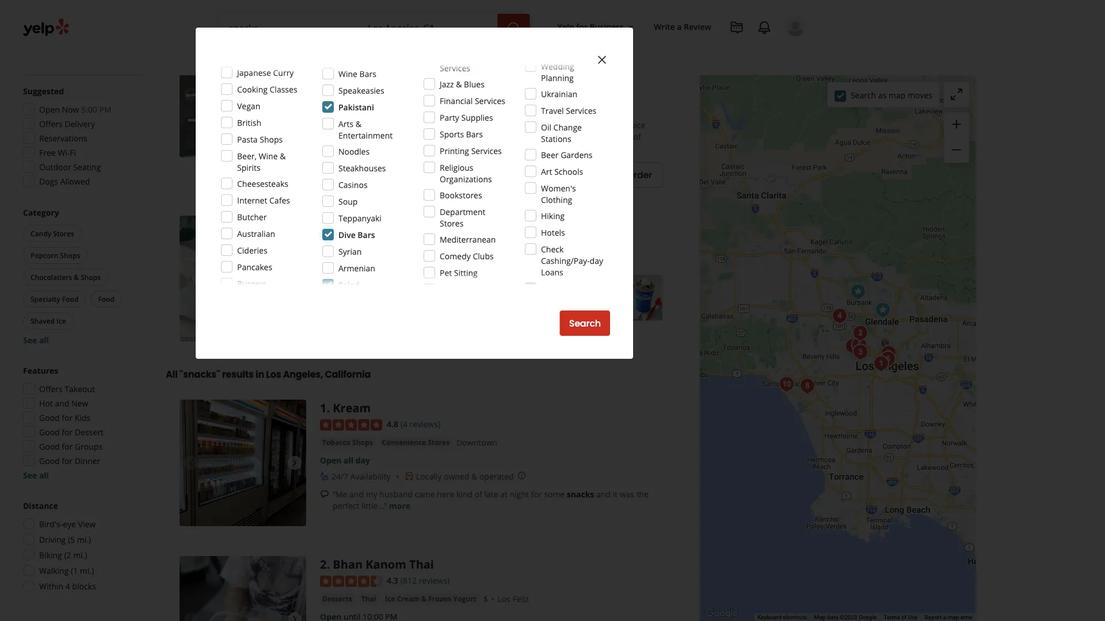Task type: vqa. For each thing, say whether or not it's contained in the screenshot.
Talk link
no



Task type: locate. For each thing, give the bounding box(es) containing it.
for for groups
[[62, 441, 73, 452]]

16 speech v2 image down the 16 grab and go v2 image on the left top
[[320, 121, 329, 130]]

dogs inside button
[[525, 69, 542, 78]]

julius
[[442, 216, 473, 232]]

hot inside group
[[39, 398, 53, 409]]

16 checkmark v2 image
[[320, 170, 329, 179]]

healthy
[[405, 102, 434, 113]]

0 horizontal spatial bhan kanom thai image
[[180, 557, 306, 622]]

food inside button
[[98, 295, 115, 304]]

map right as
[[889, 90, 906, 101]]

ice cream & frozen yogurt button for top ice cream & frozen yogurt link
[[320, 68, 416, 79]]

and inside and it was the perfect little..."
[[596, 489, 611, 500]]

travel services
[[541, 105, 597, 116]]

levain bakery - larchmont village image
[[842, 335, 865, 358]]

bhan kanom thai image
[[849, 322, 872, 345], [180, 557, 306, 622]]

4.3 link
[[387, 575, 398, 587]]

for up good for dinner
[[62, 441, 73, 452]]

dairy queen/orange julius treat ctr image
[[847, 281, 870, 304]]

offers
[[39, 118, 63, 129], [39, 384, 63, 395]]

0 vertical spatial see
[[23, 335, 37, 346]]

0 vertical spatial dogs
[[525, 69, 542, 78]]

until up pakistani at top left
[[344, 86, 361, 97]]

1 next image from the top
[[288, 87, 302, 101]]

see all button for features
[[23, 470, 49, 481]]

the down 'u'
[[392, 131, 404, 142]]

convenience stores link
[[380, 437, 452, 449]]

1 vertical spatial dogs
[[39, 176, 58, 187]]

religious organizations
[[440, 162, 492, 185]]

1 vertical spatial previous image
[[184, 457, 198, 471]]

1 vertical spatial thai
[[361, 595, 376, 604]]

2 horizontal spatial a
[[944, 615, 947, 622]]

projects image
[[730, 21, 744, 35]]

stores
[[440, 218, 464, 229], [53, 229, 74, 238], [428, 438, 450, 448]]

. left kream
[[327, 401, 330, 416]]

. left bhan
[[327, 557, 330, 573]]

& up jazz & blues
[[458, 69, 464, 78]]

2 see from the top
[[23, 470, 37, 481]]

soup
[[339, 196, 358, 207]]

the inside and it was the perfect little..."
[[637, 489, 649, 500]]

until for until 8:00 pm
[[344, 257, 361, 268]]

shops inside search dialog
[[260, 134, 283, 145]]

2 next image from the top
[[288, 457, 302, 471]]

pm right 8:00
[[381, 257, 393, 268]]

map left error
[[948, 615, 960, 622]]

hot dogs
[[511, 69, 542, 78]]

mario kart snack station image
[[829, 305, 852, 328]]

ice cream & frozen yogurt button for ice cream & frozen yogurt link to the bottom
[[383, 594, 479, 605]]

services for financial services
[[475, 95, 505, 106]]

2 vertical spatial frozen
[[428, 595, 452, 604]]

0 vertical spatial map
[[889, 90, 906, 101]]

convenience stores
[[382, 438, 450, 448]]

jazz
[[440, 79, 454, 90]]

2 see all from the top
[[23, 470, 49, 481]]

syrups.…"
[[365, 143, 401, 154]]

88 hotdog & juicy image
[[849, 341, 872, 364]]

desserts link
[[320, 594, 354, 605]]

bars for juice
[[441, 69, 457, 78]]

1 vertical spatial wine
[[259, 151, 278, 162]]

los left angeles,
[[266, 369, 281, 382]]

more down husband
[[389, 501, 411, 512]]

0 horizontal spatial outdoor
[[39, 162, 71, 172]]

shaved ice
[[31, 316, 66, 326]]

takeout up new
[[65, 384, 95, 395]]

hot dogs link
[[509, 68, 544, 79]]

1 horizontal spatial day
[[590, 255, 603, 266]]

ice inside button
[[56, 316, 66, 326]]

purification
[[440, 51, 483, 62]]

slideshow element
[[180, 31, 306, 158], [180, 216, 306, 343], [180, 401, 306, 527], [180, 557, 306, 622]]

my
[[366, 489, 378, 500]]

1 previous image from the top
[[184, 273, 198, 287]]

1 see from the top
[[23, 335, 37, 346]]

1 vertical spatial pm
[[99, 104, 111, 115]]

mi.) right (2
[[73, 550, 87, 561]]

night
[[510, 489, 529, 500]]

1 horizontal spatial the
[[637, 489, 649, 500]]

0 vertical spatial a
[[677, 21, 682, 32]]

1 vertical spatial cream
[[334, 239, 357, 249]]

16 speech v2 image for "where have u been juicy?!?! i'm always slightly disappointed with smoothie/juice places because the drinks are usually way too sweet and taste like they're made of artificial syrups.…"
[[320, 121, 329, 130]]

until left 8:00
[[344, 257, 361, 268]]

& inside arts & entertainment
[[356, 118, 362, 129]]

pm right 10:00
[[385, 86, 398, 97]]

search inside search button
[[569, 317, 601, 330]]

hot for hot dogs
[[511, 69, 524, 78]]

1 vertical spatial see all button
[[23, 470, 49, 481]]

2 good from the top
[[39, 427, 60, 438]]

specialty
[[31, 295, 60, 304]]

open up the salad
[[320, 257, 342, 268]]

see up distance
[[23, 470, 37, 481]]

1 vertical spatial day
[[356, 455, 370, 466]]

previous image
[[184, 273, 198, 287], [184, 457, 198, 471]]

open inside group
[[39, 104, 60, 115]]

see all button down shaved
[[23, 335, 49, 346]]

3 good from the top
[[39, 441, 60, 452]]

treat
[[476, 216, 507, 232]]

mi.) right (5
[[77, 535, 91, 546]]

all for category
[[39, 335, 49, 346]]

for down good for groups
[[62, 456, 73, 467]]

day for cashing/pay-
[[590, 255, 603, 266]]

frozen for top ice cream & frozen yogurt link
[[366, 69, 389, 78]]

day inside check cashing/pay-day loans
[[590, 255, 603, 266]]

0 horizontal spatial the
[[392, 131, 404, 142]]

(4
[[401, 420, 408, 430]]

1 horizontal spatial in
[[384, 287, 392, 298]]

wine down 'pasta shops' at the top left
[[259, 151, 278, 162]]

yogurt for middle ice cream & frozen yogurt link
[[391, 239, 414, 249]]

1 horizontal spatial search
[[851, 90, 876, 101]]

0 horizontal spatial day
[[356, 455, 370, 466]]

2 slideshow element from the top
[[180, 216, 306, 343]]

day
[[590, 255, 603, 266], [356, 455, 370, 466]]

1 vertical spatial ice cream & frozen yogurt button
[[320, 238, 416, 250]]

ice right shaved
[[56, 316, 66, 326]]

2 vertical spatial ice cream & frozen yogurt
[[385, 595, 477, 604]]

offers up reservations
[[39, 118, 63, 129]]

go
[[370, 102, 379, 113]]

0 vertical spatial more link
[[403, 143, 424, 154]]

specialty food
[[31, 295, 79, 304]]

group containing suggested
[[20, 85, 143, 191]]

beer,
[[237, 151, 257, 162]]

candy stores button
[[23, 225, 82, 242]]

1 horizontal spatial 88 hotdog & juicy image
[[849, 341, 872, 364]]

good down 'good for kids'
[[39, 427, 60, 438]]

0 vertical spatial previous image
[[184, 273, 198, 287]]

shops right pasta
[[260, 134, 283, 145]]

reviews)
[[410, 420, 441, 430], [419, 576, 450, 587]]

2 vertical spatial next image
[[288, 614, 302, 622]]

dairy queen/orange julius treat ctr
[[320, 216, 528, 232]]

yelp
[[558, 21, 574, 32]]

open down suggested
[[39, 104, 60, 115]]

group containing features
[[20, 365, 143, 481]]

1 vertical spatial mi.)
[[73, 550, 87, 561]]

takeout right 16 checkmark v2 icon
[[455, 170, 482, 180]]

locally owned & operated
[[416, 471, 514, 482]]

a for write
[[677, 21, 682, 32]]

search button
[[560, 311, 610, 336]]

3 next image from the top
[[288, 614, 302, 622]]

more link down husband
[[389, 501, 411, 512]]

hot inside button
[[511, 69, 524, 78]]

for for dessert
[[62, 427, 73, 438]]

services down way
[[471, 145, 502, 156]]

2 16 speech v2 image from the top
[[320, 491, 329, 500]]

0 vertical spatial takeout
[[455, 170, 482, 180]]

thai up (812 reviews) link at the left bottom of the page
[[409, 557, 434, 573]]

0 vertical spatial search
[[851, 90, 876, 101]]

for right yelp
[[576, 21, 588, 32]]

department
[[440, 206, 486, 217]]

wow choripan image
[[848, 334, 871, 357]]

0 horizontal spatial in
[[256, 369, 264, 382]]

ice cream & frozen yogurt down (812 reviews)
[[385, 595, 477, 604]]

offers for offers delivery
[[39, 118, 63, 129]]

a right report
[[944, 615, 947, 622]]

stores down '(4 reviews)'
[[428, 438, 450, 448]]

2 vertical spatial a
[[944, 615, 947, 622]]

dive
[[339, 229, 356, 240]]

stores inside department stores
[[440, 218, 464, 229]]

0 vertical spatial ice cream & frozen yogurt button
[[320, 68, 416, 79]]

stores inside button
[[428, 438, 450, 448]]

0 vertical spatial bhan kanom thai image
[[849, 322, 872, 345]]

tobacco shops link
[[320, 437, 375, 449]]

0 horizontal spatial wine
[[259, 151, 278, 162]]

classes
[[270, 84, 297, 95]]

for
[[576, 21, 588, 32], [62, 413, 73, 423], [62, 427, 73, 438], [62, 441, 73, 452], [62, 456, 73, 467], [531, 489, 542, 500]]

2 vertical spatial mi.)
[[80, 566, 94, 577]]

start
[[603, 169, 624, 182]]

results
[[222, 369, 254, 382]]

see all button up distance
[[23, 470, 49, 481]]

and inside group
[[55, 398, 69, 409]]

4.8 star rating image
[[320, 420, 382, 431]]

1 vertical spatial ice cream & frozen yogurt link
[[320, 238, 416, 250]]

artificial
[[333, 143, 363, 154]]

takeout inside group
[[65, 384, 95, 395]]

outdoor for outdoor seating
[[332, 170, 360, 180]]

2 vertical spatial pm
[[381, 257, 393, 268]]

1 horizontal spatial food
[[98, 295, 115, 304]]

pm right the 5:00
[[99, 104, 111, 115]]

0 vertical spatial ice cream & frozen yogurt
[[322, 69, 414, 78]]

. for 1
[[327, 401, 330, 416]]

0 horizontal spatial a
[[394, 287, 399, 298]]

2 offers from the top
[[39, 384, 63, 395]]

of right made
[[634, 131, 641, 142]]

zoom out image
[[950, 143, 964, 157]]

1 vertical spatial yogurt
[[391, 239, 414, 249]]

notifications image
[[758, 21, 772, 35]]

2 vertical spatial cream
[[397, 595, 420, 604]]

dogs allowed
[[39, 176, 90, 187]]

start order link
[[592, 163, 663, 188]]

los feliz
[[498, 594, 529, 605]]

1 vertical spatial next image
[[288, 457, 302, 471]]

good down good for groups
[[39, 456, 60, 467]]

offers up 'hot and new'
[[39, 384, 63, 395]]

1 vertical spatial offers
[[39, 384, 63, 395]]

reviews) right (812 at left
[[419, 576, 450, 587]]

ice cream & frozen yogurt button for middle ice cream & frozen yogurt link
[[320, 238, 416, 250]]

0 horizontal spatial hot
[[39, 398, 53, 409]]

comedy clubs
[[440, 251, 494, 262]]

2 until from the top
[[344, 257, 361, 268]]

of left use
[[902, 615, 907, 622]]

map for error
[[948, 615, 960, 622]]

a left cup
[[394, 287, 399, 298]]

1 16 speech v2 image from the top
[[320, 121, 329, 130]]

1 vertical spatial .
[[327, 557, 330, 573]]

made
[[610, 131, 632, 142]]

wine up open until 10:00 pm
[[339, 68, 358, 79]]

all for features
[[39, 470, 49, 481]]

hot up 'good for kids'
[[39, 398, 53, 409]]

outdoor right 16 checkmark v2 image
[[332, 170, 360, 180]]

1 vertical spatial search
[[569, 317, 601, 330]]

0 vertical spatial until
[[344, 86, 361, 97]]

a
[[677, 21, 682, 32], [394, 287, 399, 298], [944, 615, 947, 622]]

more
[[403, 143, 424, 154], [389, 501, 411, 512]]

jazz & blues
[[440, 79, 485, 90]]

1 horizontal spatial map
[[948, 615, 960, 622]]

women's clothing
[[541, 183, 576, 205]]

0 vertical spatial thai
[[409, 557, 434, 573]]

&
[[359, 69, 364, 78], [458, 69, 464, 78], [456, 79, 462, 90], [356, 118, 362, 129], [280, 151, 286, 162], [359, 239, 364, 249], [74, 273, 79, 282], [472, 471, 477, 482], [422, 595, 427, 604]]

see down shaved
[[23, 335, 37, 346]]

see all up distance
[[23, 470, 49, 481]]

& right dive
[[359, 239, 364, 249]]

1 horizontal spatial outdoor
[[332, 170, 360, 180]]

yogurt down the queen/orange
[[391, 239, 414, 249]]

2 food from the left
[[98, 295, 115, 304]]

shops
[[260, 134, 283, 145], [60, 251, 80, 260], [81, 273, 101, 282], [352, 438, 373, 448]]

& right arts
[[356, 118, 362, 129]]

option group containing distance
[[20, 500, 143, 596]]

for inside button
[[576, 21, 588, 32]]

perfect
[[333, 501, 359, 512]]

los left feliz
[[498, 594, 511, 605]]

koreatown
[[549, 68, 590, 79]]

0 vertical spatial offers
[[39, 118, 63, 129]]

dive bars
[[339, 229, 375, 240]]

& inside chocolatiers & shops button
[[74, 273, 79, 282]]

0 vertical spatial 16 speech v2 image
[[320, 121, 329, 130]]

stores inside button
[[53, 229, 74, 238]]

yogurt for ice cream & frozen yogurt link to the bottom
[[453, 595, 477, 604]]

services inside water purification services
[[440, 62, 470, 73]]

1 horizontal spatial hot
[[511, 69, 524, 78]]

party supplies
[[440, 112, 493, 123]]

reviews) up "convenience stores"
[[410, 420, 441, 430]]

1 good from the top
[[39, 413, 60, 423]]

. for 2
[[327, 557, 330, 573]]

1 vertical spatial in
[[256, 369, 264, 382]]

see all down shaved
[[23, 335, 49, 346]]

None search field
[[220, 14, 532, 41]]

16 grab and go v2 image
[[320, 103, 329, 112]]

2 . from the top
[[327, 557, 330, 573]]

cream for top ice cream & frozen yogurt link
[[334, 69, 357, 78]]

next image for grab-
[[288, 87, 302, 101]]

ice cream & frozen yogurt link up 8:00
[[320, 238, 416, 250]]

the right was
[[637, 489, 649, 500]]

bars inside button
[[441, 69, 457, 78]]

good down 'hot and new'
[[39, 413, 60, 423]]

all down shaved
[[39, 335, 49, 346]]

& down 'pasta shops' at the top left
[[280, 151, 286, 162]]

some
[[544, 489, 565, 500]]

thai
[[409, 557, 434, 573], [361, 595, 376, 604]]

1 vertical spatial the
[[637, 489, 649, 500]]

2 . bhan kanom thai
[[320, 557, 434, 573]]

0 vertical spatial see all
[[23, 335, 49, 346]]

of inside joy of winter in a cup link
[[344, 287, 352, 298]]

4 good from the top
[[39, 456, 60, 467]]

chocolatiers & shops button
[[23, 269, 108, 286]]

frozen down (812 reviews)
[[428, 595, 452, 604]]

good up good for dinner
[[39, 441, 60, 452]]

"where
[[333, 120, 363, 131]]

search for search
[[569, 317, 601, 330]]

0 vertical spatial all
[[39, 335, 49, 346]]

16 locally owned v2 image
[[405, 472, 414, 482]]

ice down 4.3
[[385, 595, 395, 604]]

joy of winter in a cup link
[[321, 275, 663, 321]]

ctr
[[510, 216, 528, 232]]

cream up open until 10:00 pm
[[334, 69, 357, 78]]

2 vertical spatial yogurt
[[453, 595, 477, 604]]

open up 16 twenty four seven availability v2 image
[[320, 455, 342, 466]]

1 horizontal spatial dogs
[[525, 69, 542, 78]]

ice left "wine bars"
[[322, 69, 332, 78]]

1 vertical spatial a
[[394, 287, 399, 298]]

1 vertical spatial until
[[344, 257, 361, 268]]

88 hotdog & juicy image
[[180, 31, 306, 158], [849, 341, 872, 364]]

good for groups
[[39, 441, 103, 452]]

delivery down open now 5:00 pm
[[65, 118, 95, 129]]

shops up chocolatiers & shops
[[60, 251, 80, 260]]

0 horizontal spatial dogs
[[39, 176, 58, 187]]

open for open now 5:00 pm
[[39, 104, 60, 115]]

stores down department
[[440, 218, 464, 229]]

services for printing services
[[471, 145, 502, 156]]

a right write
[[677, 21, 682, 32]]

0 vertical spatial delivery
[[65, 118, 95, 129]]

until for until 10:00 pm
[[344, 86, 361, 97]]

2 vertical spatial ice cream & frozen yogurt button
[[383, 594, 479, 605]]

with
[[572, 120, 588, 131]]

outdoor down free wi-fi
[[39, 162, 71, 172]]

more for more link to the bottom
[[389, 501, 411, 512]]

cooking classes
[[237, 84, 297, 95]]

1 vertical spatial delivery
[[407, 170, 434, 180]]

services down purification
[[440, 62, 470, 73]]

ice cream & frozen yogurt for middle ice cream & frozen yogurt link
[[322, 239, 414, 249]]

1 horizontal spatial wine
[[339, 68, 358, 79]]

2 previous image from the top
[[184, 457, 198, 471]]

group
[[20, 85, 143, 191], [944, 112, 970, 163], [21, 207, 143, 346], [20, 365, 143, 481]]

of right "joy" on the top left of page
[[344, 287, 352, 298]]

expand map image
[[950, 87, 964, 101]]

0 vertical spatial next image
[[288, 87, 302, 101]]

more link down drinks at the top of the page
[[403, 143, 424, 154]]

1 see all button from the top
[[23, 335, 49, 346]]

0 horizontal spatial map
[[889, 90, 906, 101]]

locally
[[416, 471, 442, 482]]

all down "tobacco shops" button
[[344, 455, 354, 466]]

in right results
[[256, 369, 264, 382]]

16 chevron down v2 image
[[626, 22, 636, 31]]

& down juice bars & smoothies
[[456, 79, 462, 90]]

and up 'good for kids'
[[55, 398, 69, 409]]

delivery left 16 checkmark v2 icon
[[407, 170, 434, 180]]

1 food from the left
[[62, 295, 79, 304]]

for for dinner
[[62, 456, 73, 467]]

mi.) right the (1
[[80, 566, 94, 577]]

open up the 16 grab and go v2 image on the left top
[[320, 86, 342, 97]]

1 vertical spatial 16 speech v2 image
[[320, 491, 329, 500]]

1 vertical spatial see
[[23, 470, 37, 481]]

offers for offers takeout
[[39, 384, 63, 395]]

1 horizontal spatial a
[[677, 21, 682, 32]]

previous image for dairy queen/orange julius treat ctr image
[[184, 273, 198, 287]]

option group
[[20, 500, 143, 596]]

yelp for business button
[[553, 16, 640, 37]]

0 vertical spatial .
[[327, 401, 330, 416]]

1 until from the top
[[344, 86, 361, 97]]

drinks
[[406, 131, 429, 142]]

shops for tobacco shops
[[352, 438, 373, 448]]

0 horizontal spatial thai
[[361, 595, 376, 604]]

see for features
[[23, 470, 37, 481]]

juicy?!?!
[[418, 120, 449, 131]]

for down 'good for kids'
[[62, 427, 73, 438]]

1 vertical spatial see all
[[23, 470, 49, 481]]

shops down 4.8 star rating image
[[352, 438, 373, 448]]

good for dessert
[[39, 427, 104, 438]]

stores for convenience stores
[[428, 438, 450, 448]]

ice down dairy
[[322, 239, 332, 249]]

previous image
[[184, 87, 198, 101], [184, 614, 198, 622]]

services up supplies on the top left of page
[[475, 95, 505, 106]]

hot right smoothies
[[511, 69, 524, 78]]

driving
[[39, 535, 66, 546]]

& right the chocolatiers
[[74, 273, 79, 282]]

0 vertical spatial hot
[[511, 69, 524, 78]]

info icon image
[[462, 102, 472, 112], [462, 102, 472, 112], [517, 472, 527, 481], [517, 472, 527, 481]]

1 vertical spatial more link
[[389, 501, 411, 512]]

0 vertical spatial the
[[392, 131, 404, 142]]

in for los
[[256, 369, 264, 382]]

stores right candy
[[53, 229, 74, 238]]

16 speech v2 image
[[320, 121, 329, 130], [320, 491, 329, 500]]

chocolatiers & shops
[[31, 273, 101, 282]]

open
[[320, 86, 342, 97], [39, 104, 60, 115], [320, 257, 342, 268], [320, 455, 342, 466]]

and down disappointed
[[530, 131, 544, 142]]

3 slideshow element from the top
[[180, 401, 306, 527]]

candy
[[31, 229, 51, 238]]

sunny blue image
[[776, 373, 799, 396], [796, 375, 819, 398]]

all down good for dinner
[[39, 470, 49, 481]]

flavor factory candy image
[[872, 299, 895, 322]]

keyboard shortcuts
[[758, 615, 808, 622]]

0 vertical spatial reviews)
[[410, 420, 441, 430]]

cream for middle ice cream & frozen yogurt link
[[334, 239, 357, 249]]

for for business
[[576, 21, 588, 32]]

0 vertical spatial frozen
[[366, 69, 389, 78]]

map for moves
[[889, 90, 906, 101]]

pm for open until 8:00 pm
[[381, 257, 393, 268]]

mediterranean
[[440, 234, 496, 245]]

in right winter
[[384, 287, 392, 298]]

1 offers from the top
[[39, 118, 63, 129]]

at
[[501, 489, 508, 500]]

2 see all button from the top
[[23, 470, 49, 481]]

ice cream & frozen yogurt link
[[320, 68, 416, 79], [320, 238, 416, 250], [383, 594, 479, 605]]

1 see all from the top
[[23, 335, 49, 346]]

allowed
[[60, 176, 90, 187]]

hot for hot and new
[[39, 398, 53, 409]]

cream down (812 at left
[[397, 595, 420, 604]]

1 vertical spatial ice cream & frozen yogurt
[[322, 239, 414, 249]]

tobacco
[[322, 438, 351, 448]]

& right owned at the bottom
[[472, 471, 477, 482]]

supplies
[[462, 112, 493, 123]]

0 horizontal spatial food
[[62, 295, 79, 304]]

4.8
[[387, 420, 398, 430]]

shops for popcorn shops
[[60, 251, 80, 260]]

shops inside button
[[60, 251, 80, 260]]

dairy
[[320, 216, 351, 232]]

takeout
[[455, 170, 482, 180], [65, 384, 95, 395]]

& inside the beer, wine & spirits
[[280, 151, 286, 162]]

way
[[474, 131, 489, 142]]

0 vertical spatial yogurt
[[391, 69, 414, 78]]

0 vertical spatial mi.)
[[77, 535, 91, 546]]

more down drinks at the top of the page
[[403, 143, 424, 154]]

1 vertical spatial takeout
[[65, 384, 95, 395]]

pm inside group
[[99, 104, 111, 115]]

hot and new
[[39, 398, 88, 409]]

report a map error link
[[925, 615, 973, 622]]

0 horizontal spatial takeout
[[65, 384, 95, 395]]

frozen up 10:00
[[366, 69, 389, 78]]

"me and my husband came here kind of late at night for some snacks
[[333, 489, 594, 500]]

1 . from the top
[[327, 401, 330, 416]]

0 vertical spatial pm
[[385, 86, 398, 97]]

next image
[[288, 87, 302, 101], [288, 457, 302, 471], [288, 614, 302, 622]]



Task type: describe. For each thing, give the bounding box(es) containing it.
smoothies
[[465, 69, 502, 78]]

1 horizontal spatial thai
[[409, 557, 434, 573]]

2 vertical spatial ice cream & frozen yogurt link
[[383, 594, 479, 605]]

dinner
[[75, 456, 100, 467]]

biking
[[39, 550, 62, 561]]

thai button
[[359, 594, 379, 605]]

2 previous image from the top
[[184, 614, 198, 622]]

printing
[[440, 145, 469, 156]]

ukrainian
[[541, 88, 578, 99]]

grab-
[[332, 102, 353, 113]]

review
[[684, 21, 712, 32]]

map region
[[642, 0, 1084, 622]]

search for search as map moves
[[851, 90, 876, 101]]

ice for top ice cream & frozen yogurt link
[[322, 69, 332, 78]]

business categories element
[[218, 41, 806, 75]]

kream image
[[180, 401, 306, 527]]

grab-and-go
[[332, 102, 379, 113]]

0 horizontal spatial 88 hotdog & juicy image
[[180, 31, 306, 158]]

food inside button
[[62, 295, 79, 304]]

next image for 24/7
[[288, 457, 302, 471]]

4.3 star rating image
[[320, 577, 382, 588]]

good for good for dinner
[[39, 456, 60, 467]]

good for good for groups
[[39, 441, 60, 452]]

group containing category
[[21, 207, 143, 346]]

dairy queen/orange julius treat ctr image
[[180, 216, 306, 343]]

new
[[71, 398, 88, 409]]

more for top more link
[[403, 143, 424, 154]]

4 slideshow element from the top
[[180, 557, 306, 622]]

popcorn shops button
[[23, 247, 88, 264]]

was
[[620, 489, 635, 500]]

1 vertical spatial bhan kanom thai image
[[180, 557, 306, 622]]

queen/orange
[[354, 216, 439, 232]]

mi.) for driving (5 mi.)
[[77, 535, 91, 546]]

thai inside thai button
[[361, 595, 376, 604]]

yelp for business
[[558, 21, 624, 32]]

pm for open until 10:00 pm
[[385, 86, 398, 97]]

stores for candy stores
[[53, 229, 74, 238]]

dogs inside group
[[39, 176, 58, 187]]

yogurt for top ice cream & frozen yogurt link
[[391, 69, 414, 78]]

& inside juice bars & smoothies button
[[458, 69, 464, 78]]

comedy
[[440, 251, 471, 262]]

google
[[859, 615, 877, 622]]

frozen for ice cream & frozen yogurt link to the bottom
[[428, 595, 452, 604]]

mi.) for biking (2 mi.)
[[73, 550, 87, 561]]

for right night
[[531, 489, 542, 500]]

the inside "where have u been juicy?!?! i'm always slightly disappointed with smoothie/juice places because the drinks are usually way too sweet and taste like they're made of artificial syrups.…"
[[392, 131, 404, 142]]

(812 reviews)
[[401, 576, 450, 587]]

cream for ice cream & frozen yogurt link to the bottom
[[397, 595, 420, 604]]

internet
[[237, 195, 267, 206]]

taste
[[547, 131, 565, 142]]

vegan
[[237, 100, 260, 111]]

driving (5 mi.)
[[39, 535, 91, 546]]

armenian
[[339, 263, 375, 274]]

biking (2 mi.)
[[39, 550, 87, 561]]

see for category
[[23, 335, 37, 346]]

frozen for middle ice cream & frozen yogurt link
[[366, 239, 389, 249]]

as
[[879, 90, 887, 101]]

open all day
[[320, 455, 370, 466]]

are
[[432, 131, 444, 142]]

stores for department stores
[[440, 218, 464, 229]]

previous image for kream image
[[184, 457, 198, 471]]

(5
[[68, 535, 75, 546]]

always
[[465, 120, 490, 131]]

(1
[[71, 566, 78, 577]]

shops up food button
[[81, 273, 101, 282]]

1 vertical spatial all
[[344, 455, 354, 466]]

juice bars & smoothies
[[423, 69, 502, 78]]

came
[[415, 489, 435, 500]]

use
[[908, 615, 918, 622]]

16 info v2 image
[[254, 1, 263, 10]]

24/7 availability
[[332, 471, 391, 482]]

joy
[[330, 287, 342, 298]]

16 twenty four seven availability v2 image
[[320, 472, 329, 482]]

check cashing/pay-day loans
[[541, 244, 603, 278]]

arts
[[339, 118, 354, 129]]

financial services
[[440, 95, 505, 106]]

casinos
[[339, 179, 368, 190]]

cup
[[401, 287, 416, 298]]

kream image
[[870, 353, 893, 376]]

religious
[[440, 162, 474, 173]]

& up speakeasies
[[359, 69, 364, 78]]

speakeasies
[[339, 85, 384, 96]]

see all for features
[[23, 470, 49, 481]]

shaved ice button
[[23, 313, 73, 330]]

keyboard
[[758, 615, 782, 622]]

$
[[484, 594, 488, 605]]

a for report
[[944, 615, 947, 622]]

pasta shops
[[237, 134, 283, 145]]

error
[[961, 615, 973, 622]]

of inside "where have u been juicy?!?! i'm always slightly disappointed with smoothie/juice places because the drinks are usually way too sweet and taste like they're made of artificial syrups.…"
[[634, 131, 641, 142]]

open for open until 10:00 pm
[[320, 86, 342, 97]]

curry
[[273, 67, 294, 78]]

blues
[[464, 79, 485, 90]]

search dialog
[[0, 0, 1106, 622]]

entertainment
[[339, 130, 393, 141]]

syrian
[[339, 246, 362, 257]]

good for good for kids
[[39, 413, 60, 423]]

late
[[485, 489, 498, 500]]

bhan
[[333, 557, 363, 573]]

1 horizontal spatial los
[[498, 594, 511, 605]]

bars for dive
[[358, 229, 375, 240]]

convenience stores button
[[380, 437, 452, 449]]

day for all
[[356, 455, 370, 466]]

1 previous image from the top
[[184, 87, 198, 101]]

in for a
[[384, 287, 392, 298]]

disappointed
[[520, 120, 570, 131]]

reservations
[[39, 133, 87, 144]]

been
[[395, 120, 416, 131]]

bhan kanom thai link
[[333, 557, 434, 573]]

suggested
[[23, 86, 64, 96]]

1 vertical spatial 88 hotdog & juicy image
[[849, 341, 872, 364]]

winter
[[354, 287, 382, 298]]

google image
[[703, 607, 741, 622]]

wine inside the beer, wine & spirits
[[259, 151, 278, 162]]

1 horizontal spatial delivery
[[407, 170, 434, 180]]

& down (812 reviews)
[[422, 595, 427, 604]]

water
[[440, 39, 463, 50]]

spirits
[[237, 162, 261, 173]]

reviews) for 1 . kream
[[410, 420, 441, 430]]

16 checkmark v2 image
[[443, 170, 452, 179]]

bars for sports
[[466, 129, 483, 140]]

pm for open now 5:00 pm
[[99, 104, 111, 115]]

mi.) for walking (1 mi.)
[[80, 566, 94, 577]]

5:00
[[81, 104, 97, 115]]

for for kids
[[62, 413, 73, 423]]

4.8 link
[[387, 418, 398, 431]]

katsu sando image
[[878, 342, 901, 365]]

shops for pasta shops
[[260, 134, 283, 145]]

bird's-eye view
[[39, 519, 96, 530]]

1 slideshow element from the top
[[180, 31, 306, 158]]

zoom in image
[[950, 117, 964, 131]]

ice for middle ice cream & frozen yogurt link
[[322, 239, 332, 249]]

1 horizontal spatial takeout
[[455, 170, 482, 180]]

seating
[[362, 170, 386, 180]]

open for open all day
[[320, 455, 342, 466]]

kaminari gyoza bar image
[[877, 348, 900, 371]]

of left late
[[475, 489, 482, 500]]

close image
[[595, 53, 609, 67]]

0 vertical spatial ice cream & frozen yogurt link
[[320, 68, 416, 79]]

operated
[[480, 471, 514, 482]]

dairy queen/orange julius treat ctr link
[[320, 216, 528, 232]]

wi-
[[58, 147, 70, 158]]

check
[[541, 244, 564, 255]]

16 speech v2 image for "me and my husband came here kind of late at night for some
[[320, 491, 329, 500]]

0 vertical spatial los
[[266, 369, 281, 382]]

0 horizontal spatial delivery
[[65, 118, 95, 129]]

kanom
[[366, 557, 406, 573]]

offers takeout
[[39, 384, 95, 395]]

0 vertical spatial wine
[[339, 68, 358, 79]]

california
[[325, 369, 371, 382]]

kream
[[333, 401, 371, 416]]

places
[[333, 131, 356, 142]]

oil
[[541, 122, 552, 133]]

internet cafes
[[237, 195, 290, 206]]

distance
[[23, 501, 58, 512]]

outdoor for outdoor seating
[[39, 162, 71, 172]]

all
[[166, 369, 178, 382]]

downtown
[[457, 438, 498, 449]]

good for good for dessert
[[39, 427, 60, 438]]

candy stores
[[31, 229, 74, 238]]

and left my
[[350, 489, 364, 500]]

user actions element
[[548, 14, 822, 85]]

organizations
[[440, 174, 492, 185]]

4.3
[[387, 576, 398, 587]]

services for travel services
[[566, 105, 597, 116]]

see all for category
[[23, 335, 49, 346]]

ice cream & frozen yogurt for ice cream & frozen yogurt link to the bottom
[[385, 595, 477, 604]]

ice cream & frozen yogurt for top ice cream & frozen yogurt link
[[322, 69, 414, 78]]

reviews) for 2 . bhan kanom thai
[[419, 576, 450, 587]]

ice for ice cream & frozen yogurt link to the bottom
[[385, 595, 395, 604]]

bars for wine
[[360, 68, 376, 79]]

view
[[78, 519, 96, 530]]

see all button for category
[[23, 335, 49, 346]]

order
[[627, 169, 652, 182]]

and inside "where have u been juicy?!?! i'm always slightly disappointed with smoothie/juice places because the drinks are usually way too sweet and taste like they're made of artificial syrups.…"
[[530, 131, 544, 142]]

open for open until 8:00 pm
[[320, 257, 342, 268]]

within 4 blocks
[[39, 581, 96, 592]]

4
[[66, 581, 70, 592]]

water purification services
[[440, 39, 483, 73]]

search image
[[507, 21, 521, 35]]



